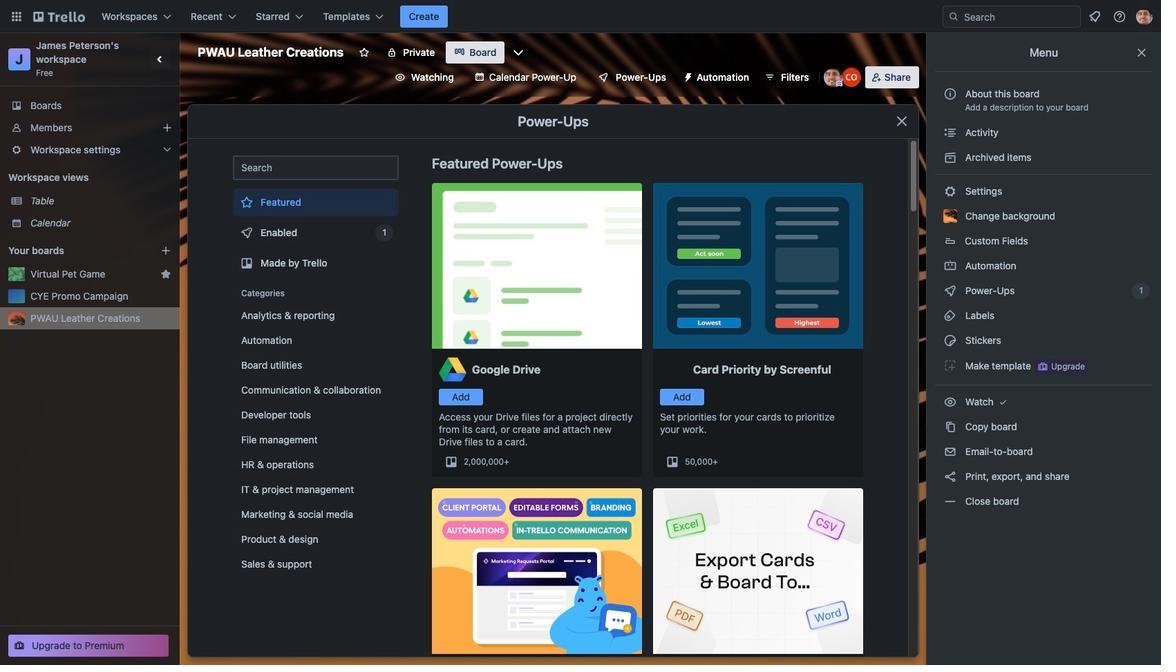 Task type: describe. For each thing, give the bounding box(es) containing it.
christina overa (christinaovera) image
[[842, 68, 861, 87]]

2 sm image from the top
[[944, 151, 957, 165]]

primary element
[[0, 0, 1161, 33]]

4 sm image from the top
[[944, 359, 957, 373]]

8 sm image from the top
[[944, 495, 957, 509]]

back to home image
[[33, 6, 85, 28]]

james peterson (jamespeterson93) image
[[1136, 8, 1153, 25]]

Board name text field
[[191, 41, 351, 64]]

workspace navigation collapse icon image
[[151, 50, 170, 69]]

7 sm image from the top
[[944, 470, 957, 484]]

3 sm image from the top
[[944, 284, 957, 298]]



Task type: locate. For each thing, give the bounding box(es) containing it.
6 sm image from the top
[[944, 445, 957, 459]]

search image
[[948, 11, 959, 22]]

Search text field
[[233, 156, 399, 180]]

customize views image
[[512, 46, 526, 59]]

james peterson (jamespeterson93) image
[[824, 68, 843, 87]]

5 sm image from the top
[[944, 395, 957, 409]]

1 sm image from the top
[[944, 126, 957, 140]]

your boards with 3 items element
[[8, 243, 140, 259]]

sm image
[[944, 126, 957, 140], [944, 151, 957, 165], [944, 284, 957, 298], [944, 359, 957, 373], [944, 395, 957, 409], [944, 445, 957, 459], [944, 470, 957, 484], [944, 495, 957, 509]]

add board image
[[160, 245, 171, 256]]

sm image
[[677, 66, 697, 86], [944, 185, 957, 198], [944, 259, 957, 273], [944, 309, 957, 323], [944, 334, 957, 348], [996, 395, 1010, 409], [944, 420, 957, 434]]

Search field
[[943, 6, 1081, 28]]

0 notifications image
[[1087, 8, 1103, 25]]

star or unstar board image
[[359, 47, 370, 58]]

open information menu image
[[1113, 10, 1127, 24]]

starred icon image
[[160, 269, 171, 280]]

this member is an admin of this board. image
[[836, 81, 843, 87]]



Task type: vqa. For each thing, say whether or not it's contained in the screenshot.
Power- to the bottom
no



